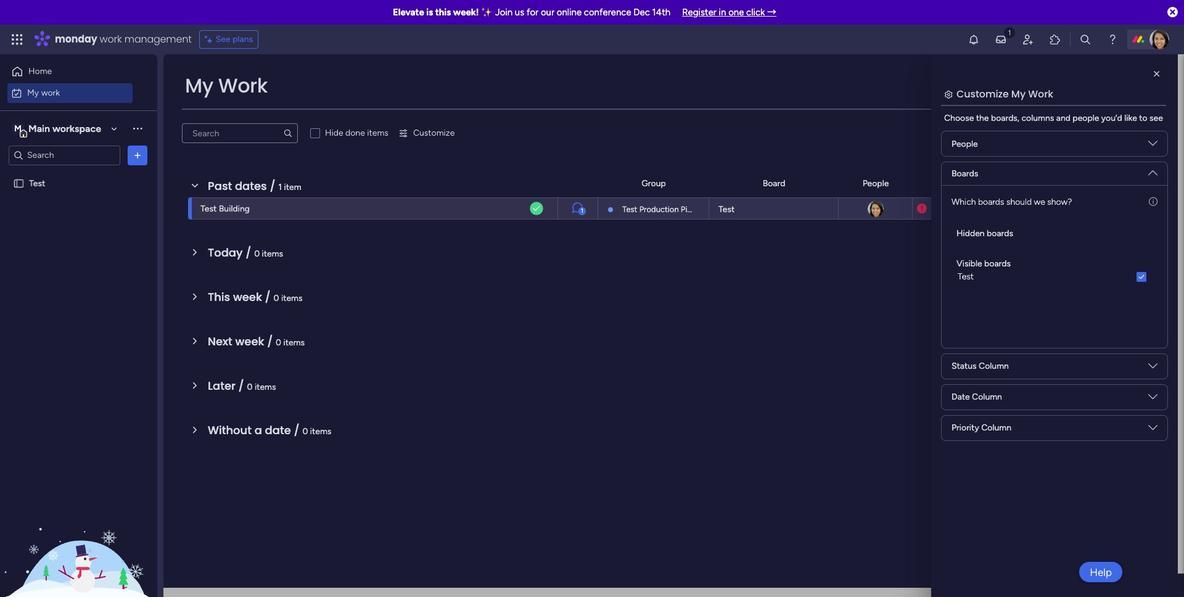 Task type: vqa. For each thing, say whether or not it's contained in the screenshot.
items in the Without a date / 0 items
yes



Task type: locate. For each thing, give the bounding box(es) containing it.
visible boards heading
[[957, 257, 1011, 270]]

the
[[977, 113, 989, 123]]

4 dapulse dropdown down arrow image from the top
[[1149, 423, 1158, 437]]

date for date
[[947, 178, 966, 189]]

dapulse dropdown down arrow image for boards
[[1149, 164, 1158, 177]]

items down "this week / 0 items" in the left of the page
[[284, 338, 305, 348]]

inbox image
[[995, 33, 1008, 46]]

boards inside heading
[[987, 228, 1014, 239]]

items right date
[[310, 426, 332, 437]]

choose the boards, columns and people you'd like to see
[[945, 113, 1164, 123]]

without a date / 0 items
[[208, 423, 332, 438]]

1 vertical spatial priority
[[952, 423, 980, 433]]

work for monday
[[100, 32, 122, 46]]

my down home
[[27, 87, 39, 98]]

help
[[1090, 566, 1113, 579]]

boards right visible at right
[[985, 259, 1011, 269]]

✨
[[481, 7, 493, 18]]

0 right date
[[303, 426, 308, 437]]

date
[[947, 178, 966, 189], [952, 392, 970, 402]]

option
[[0, 172, 157, 175]]

hide done items
[[325, 128, 389, 138]]

0 right "later"
[[247, 382, 253, 392]]

customize
[[957, 87, 1009, 101], [413, 128, 455, 138]]

boards for which
[[979, 197, 1005, 207]]

column for date column
[[973, 392, 1003, 402]]

1 vertical spatial people
[[863, 178, 889, 189]]

options image
[[131, 149, 144, 161]]

week for this
[[233, 289, 262, 305]]

items right done
[[367, 128, 389, 138]]

/ up next week / 0 items
[[265, 289, 271, 305]]

dec left 12
[[944, 204, 958, 213]]

0 vertical spatial week
[[233, 289, 262, 305]]

dec inside main content
[[944, 204, 958, 213]]

column down date column
[[982, 423, 1012, 433]]

we
[[1035, 197, 1046, 207]]

0 down "this week / 0 items" in the left of the page
[[276, 338, 281, 348]]

visible
[[957, 259, 983, 269]]

0 horizontal spatial my
[[27, 87, 39, 98]]

status for status column
[[952, 361, 977, 372]]

0 horizontal spatial people
[[863, 178, 889, 189]]

column up priority column
[[973, 392, 1003, 402]]

past
[[208, 178, 232, 194]]

1 inside button
[[581, 207, 584, 215]]

customize button
[[394, 123, 460, 143]]

0 vertical spatial date
[[947, 178, 966, 189]]

1 horizontal spatial people
[[952, 139, 979, 149]]

1 horizontal spatial work
[[1029, 87, 1054, 101]]

past dates / 1 item
[[208, 178, 302, 194]]

visible boards test
[[957, 259, 1011, 282]]

date
[[265, 423, 291, 438]]

people up james peterson image
[[863, 178, 889, 189]]

dapulse dropdown down arrow image
[[1149, 139, 1158, 153], [1149, 164, 1158, 177], [1149, 392, 1158, 406], [1149, 423, 1158, 437]]

v2 info image
[[1150, 196, 1158, 209]]

hide
[[325, 128, 343, 138]]

1 vertical spatial date
[[952, 392, 970, 402]]

0 horizontal spatial status
[[952, 361, 977, 372]]

james peterson image
[[1150, 30, 1170, 49]]

0 vertical spatial work
[[100, 32, 122, 46]]

next
[[208, 334, 232, 349]]

0 vertical spatial column
[[979, 361, 1009, 372]]

search everything image
[[1080, 33, 1092, 46]]

0 vertical spatial customize
[[957, 87, 1009, 101]]

columns
[[1022, 113, 1055, 123]]

1 vertical spatial work
[[41, 87, 60, 98]]

items up "this week / 0 items" in the left of the page
[[262, 249, 283, 259]]

which boards should we show?
[[952, 197, 1073, 207]]

1 vertical spatial customize
[[413, 128, 455, 138]]

on
[[1051, 204, 1061, 214]]

my down see plans button
[[185, 72, 213, 99]]

home button
[[7, 62, 133, 81]]

management
[[124, 32, 192, 46]]

status up date column
[[952, 361, 977, 372]]

3 dapulse dropdown down arrow image from the top
[[1149, 392, 1158, 406]]

2 dapulse dropdown down arrow image from the top
[[1149, 164, 1158, 177]]

week!
[[453, 7, 479, 18]]

work down plans
[[218, 72, 268, 99]]

1 vertical spatial dec
[[944, 204, 958, 213]]

register
[[683, 7, 717, 18]]

for
[[527, 7, 539, 18]]

0 vertical spatial people
[[952, 139, 979, 149]]

customize for customize my work
[[957, 87, 1009, 101]]

1 vertical spatial column
[[973, 392, 1003, 402]]

items up next week / 0 items
[[281, 293, 303, 304]]

0 right today
[[254, 249, 260, 259]]

0 horizontal spatial 1
[[279, 182, 282, 193]]

0
[[254, 249, 260, 259], [274, 293, 279, 304], [276, 338, 281, 348], [247, 382, 253, 392], [303, 426, 308, 437]]

1 horizontal spatial my
[[185, 72, 213, 99]]

boards
[[952, 168, 979, 179]]

1 vertical spatial status
[[952, 361, 977, 372]]

monday
[[55, 32, 97, 46]]

dec
[[634, 7, 650, 18], [944, 204, 958, 213]]

/
[[270, 178, 276, 194], [246, 245, 251, 260], [265, 289, 271, 305], [267, 334, 273, 349], [239, 378, 244, 394], [294, 423, 300, 438]]

status up we
[[1030, 178, 1055, 189]]

boards inside visible boards test
[[985, 259, 1011, 269]]

items inside later / 0 items
[[255, 382, 276, 392]]

0 horizontal spatial work
[[41, 87, 60, 98]]

dec left 14th
[[634, 7, 650, 18]]

main content
[[164, 54, 1179, 597]]

status
[[1030, 178, 1055, 189], [952, 361, 977, 372]]

1 horizontal spatial dec
[[944, 204, 958, 213]]

0 inside today / 0 items
[[254, 249, 260, 259]]

notifications image
[[968, 33, 981, 46]]

choose
[[945, 113, 975, 123]]

help button
[[1080, 562, 1123, 583]]

column up date column
[[979, 361, 1009, 372]]

invite members image
[[1023, 33, 1035, 46]]

0 horizontal spatial priority
[[952, 423, 980, 433]]

2 horizontal spatial my
[[1012, 87, 1026, 101]]

1
[[279, 182, 282, 193], [581, 207, 584, 215]]

None search field
[[182, 123, 298, 143]]

is
[[427, 7, 433, 18]]

customize inside button
[[413, 128, 455, 138]]

later
[[208, 378, 236, 394]]

2 vertical spatial column
[[982, 423, 1012, 433]]

0 up next week / 0 items
[[274, 293, 279, 304]]

0 inside next week / 0 items
[[276, 338, 281, 348]]

list box containing hidden boards
[[952, 214, 1158, 291]]

public board image
[[13, 177, 25, 189]]

12
[[960, 204, 968, 213]]

list box
[[952, 214, 1158, 291]]

work right the monday
[[100, 32, 122, 46]]

1 dapulse dropdown down arrow image from the top
[[1149, 139, 1158, 153]]

date up which
[[947, 178, 966, 189]]

test down past
[[201, 204, 217, 214]]

1 horizontal spatial status
[[1030, 178, 1055, 189]]

you'd
[[1102, 113, 1123, 123]]

0 horizontal spatial customize
[[413, 128, 455, 138]]

column
[[979, 361, 1009, 372], [973, 392, 1003, 402], [982, 423, 1012, 433]]

column for status column
[[979, 361, 1009, 372]]

my up boards, at top right
[[1012, 87, 1026, 101]]

m
[[14, 123, 22, 134]]

boards right hidden
[[987, 228, 1014, 239]]

0 vertical spatial priority
[[1115, 178, 1143, 189]]

items up without a date / 0 items
[[255, 382, 276, 392]]

people
[[952, 139, 979, 149], [863, 178, 889, 189]]

0 horizontal spatial dec
[[634, 7, 650, 18]]

test right public board icon
[[29, 178, 45, 189]]

my inside button
[[27, 87, 39, 98]]

home
[[28, 66, 52, 77]]

/ right date
[[294, 423, 300, 438]]

dapulse dropdown down arrow image for priority column
[[1149, 423, 1158, 437]]

priority
[[1115, 178, 1143, 189], [952, 423, 980, 433]]

test
[[29, 178, 45, 189], [201, 204, 217, 214], [719, 204, 735, 215], [623, 205, 638, 214], [958, 272, 974, 282]]

test inside list box
[[29, 178, 45, 189]]

test down visible at right
[[958, 272, 974, 282]]

work
[[218, 72, 268, 99], [1029, 87, 1054, 101]]

group
[[642, 178, 666, 189]]

/ right today
[[246, 245, 251, 260]]

us
[[515, 7, 525, 18]]

1 vertical spatial 1
[[581, 207, 584, 215]]

people down choose
[[952, 139, 979, 149]]

items inside "this week / 0 items"
[[281, 293, 303, 304]]

work up columns on the top
[[1029, 87, 1054, 101]]

1 inside the past dates / 1 item
[[279, 182, 282, 193]]

in
[[719, 7, 727, 18]]

my
[[185, 72, 213, 99], [1012, 87, 1026, 101], [27, 87, 39, 98]]

my for my work
[[27, 87, 39, 98]]

my for my work
[[185, 72, 213, 99]]

0 horizontal spatial work
[[218, 72, 268, 99]]

work inside my work button
[[41, 87, 60, 98]]

items inside without a date / 0 items
[[310, 426, 332, 437]]

and
[[1057, 113, 1071, 123]]

boards for hidden
[[987, 228, 1014, 239]]

james peterson image
[[867, 200, 885, 218]]

0 vertical spatial 1
[[279, 182, 282, 193]]

see plans button
[[199, 30, 259, 49]]

date down status column
[[952, 392, 970, 402]]

0 vertical spatial status
[[1030, 178, 1055, 189]]

main content containing past dates /
[[164, 54, 1179, 597]]

1 horizontal spatial customize
[[957, 87, 1009, 101]]

2 vertical spatial boards
[[985, 259, 1011, 269]]

1 horizontal spatial work
[[100, 32, 122, 46]]

online
[[557, 7, 582, 18]]

boards for visible
[[985, 259, 1011, 269]]

1 horizontal spatial priority
[[1115, 178, 1143, 189]]

work
[[100, 32, 122, 46], [41, 87, 60, 98]]

test production pipeline
[[623, 205, 709, 214]]

1 horizontal spatial 1
[[581, 207, 584, 215]]

customize for customize
[[413, 128, 455, 138]]

0 vertical spatial boards
[[979, 197, 1005, 207]]

dapulse dropdown down arrow image
[[1149, 361, 1158, 375]]

work down home
[[41, 87, 60, 98]]

week right the next
[[235, 334, 264, 349]]

week right this on the left of page
[[233, 289, 262, 305]]

1 vertical spatial boards
[[987, 228, 1014, 239]]

register in one click →
[[683, 7, 777, 18]]

week for next
[[235, 334, 264, 349]]

dates
[[235, 178, 267, 194]]

one
[[729, 7, 744, 18]]

boards right which
[[979, 197, 1005, 207]]

my work
[[185, 72, 268, 99]]

1 vertical spatial week
[[235, 334, 264, 349]]

Search in workspace field
[[26, 148, 103, 162]]

week
[[233, 289, 262, 305], [235, 334, 264, 349]]



Task type: describe. For each thing, give the bounding box(es) containing it.
lottie animation element
[[0, 473, 157, 597]]

hidden
[[957, 228, 985, 239]]

a
[[255, 423, 262, 438]]

status column
[[952, 361, 1009, 372]]

apps image
[[1050, 33, 1062, 46]]

/ left item
[[270, 178, 276, 194]]

without
[[208, 423, 252, 438]]

register in one click → link
[[683, 7, 777, 18]]

priority column
[[952, 423, 1012, 433]]

test inside visible boards test
[[958, 272, 974, 282]]

help image
[[1107, 33, 1119, 46]]

done
[[346, 128, 365, 138]]

test list box
[[0, 170, 157, 360]]

people
[[1073, 113, 1100, 123]]

14th
[[653, 7, 671, 18]]

0 vertical spatial dec
[[634, 7, 650, 18]]

conference
[[584, 7, 632, 18]]

workspace selection element
[[12, 121, 103, 137]]

today
[[208, 245, 243, 260]]

monday work management
[[55, 32, 192, 46]]

dapulse dropdown down arrow image for people
[[1149, 139, 1158, 153]]

test left production
[[623, 205, 638, 214]]

next week / 0 items
[[208, 334, 305, 349]]

column for priority column
[[982, 423, 1012, 433]]

later / 0 items
[[208, 378, 276, 394]]

see plans
[[216, 34, 253, 44]]

1 image
[[1005, 25, 1016, 39]]

today / 0 items
[[208, 245, 283, 260]]

0 inside later / 0 items
[[247, 382, 253, 392]]

production
[[640, 205, 679, 214]]

→
[[768, 7, 777, 18]]

items inside next week / 0 items
[[284, 338, 305, 348]]

elevate is this week! ✨ join us for our online conference dec 14th
[[393, 7, 671, 18]]

our
[[541, 7, 555, 18]]

status for status
[[1030, 178, 1055, 189]]

dec 12
[[944, 204, 968, 213]]

/ down "this week / 0 items" in the left of the page
[[267, 334, 273, 349]]

show?
[[1048, 197, 1073, 207]]

date for date column
[[952, 392, 970, 402]]

should
[[1007, 197, 1032, 207]]

workspace
[[52, 122, 101, 134]]

pipeline
[[681, 205, 709, 214]]

workspace image
[[12, 122, 24, 135]]

priority for priority column
[[952, 423, 980, 433]]

test link
[[717, 198, 831, 220]]

working
[[1017, 204, 1049, 214]]

working on it
[[1017, 204, 1068, 214]]

to
[[1140, 113, 1148, 123]]

my work
[[27, 87, 60, 98]]

test right pipeline
[[719, 204, 735, 215]]

work for my
[[41, 87, 60, 98]]

Filter dashboard by text search field
[[182, 123, 298, 143]]

item
[[284, 182, 302, 193]]

0 inside without a date / 0 items
[[303, 426, 308, 437]]

this
[[436, 7, 451, 18]]

0 inside "this week / 0 items"
[[274, 293, 279, 304]]

date column
[[952, 392, 1003, 402]]

priority for priority
[[1115, 178, 1143, 189]]

search image
[[283, 128, 293, 138]]

see
[[216, 34, 231, 44]]

lottie animation image
[[0, 473, 157, 597]]

this week / 0 items
[[208, 289, 303, 305]]

boards,
[[992, 113, 1020, 123]]

/ right "later"
[[239, 378, 244, 394]]

it
[[1063, 204, 1068, 214]]

items inside today / 0 items
[[262, 249, 283, 259]]

board
[[763, 178, 786, 189]]

test building
[[201, 204, 250, 214]]

which
[[952, 197, 977, 207]]

workspace options image
[[131, 122, 144, 135]]

1 button
[[558, 197, 598, 220]]

like
[[1125, 113, 1138, 123]]

elevate
[[393, 7, 424, 18]]

main
[[28, 122, 50, 134]]

v2 overdue deadline image
[[918, 203, 927, 214]]

join
[[495, 7, 513, 18]]

customize my work
[[957, 87, 1054, 101]]

hidden boards
[[957, 228, 1014, 239]]

building
[[219, 204, 250, 214]]

hidden boards heading
[[957, 227, 1014, 240]]

plans
[[233, 34, 253, 44]]

my work button
[[7, 83, 133, 103]]

main workspace
[[28, 122, 101, 134]]

work inside main content
[[1029, 87, 1054, 101]]

click
[[747, 7, 765, 18]]

this
[[208, 289, 230, 305]]

see
[[1150, 113, 1164, 123]]

select product image
[[11, 33, 23, 46]]

dapulse dropdown down arrow image for date column
[[1149, 392, 1158, 406]]



